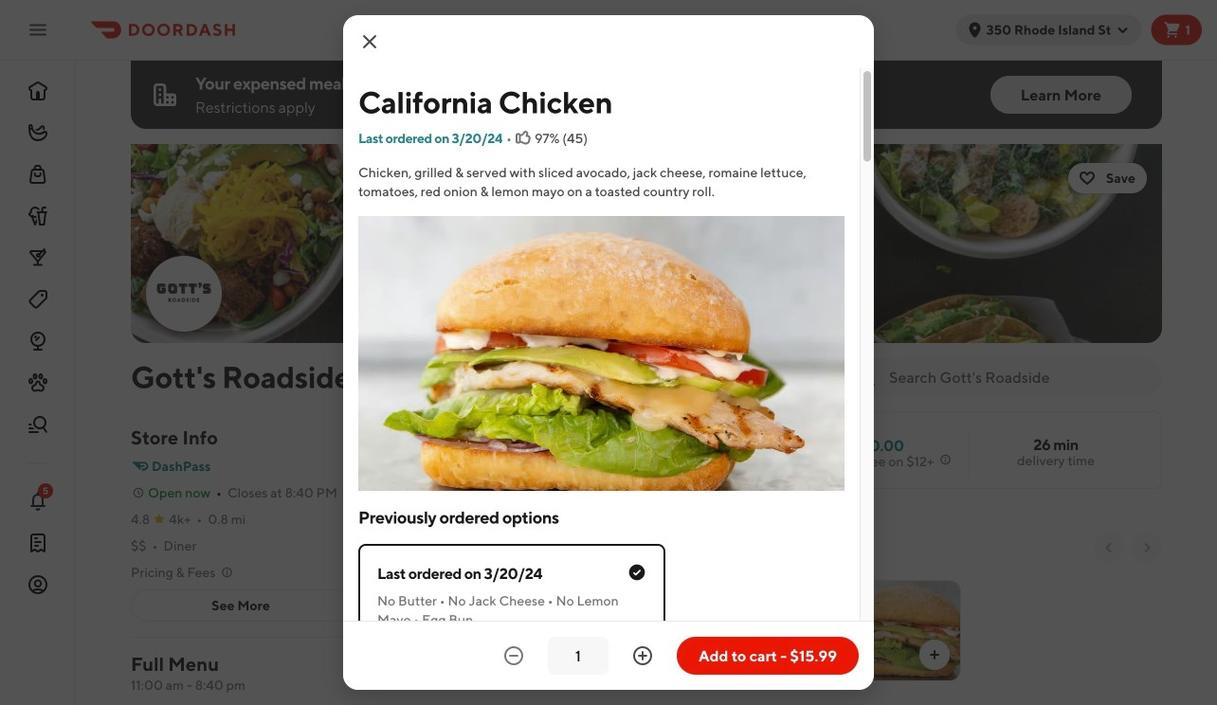 Task type: vqa. For each thing, say whether or not it's contained in the screenshot.
Close California Chicken image
yes



Task type: locate. For each thing, give the bounding box(es) containing it.
gott's roadside image
[[131, 144, 1163, 343], [148, 258, 220, 330]]

close california chicken image
[[359, 30, 381, 53]]

heading
[[374, 524, 518, 554]]

add item to cart image
[[628, 648, 643, 663]]

dialog
[[343, 15, 874, 706]]

increase quantity by 1 image
[[632, 645, 654, 668]]

add item to cart image
[[928, 648, 943, 663]]



Task type: describe. For each thing, give the bounding box(es) containing it.
california chicken image
[[359, 216, 845, 508]]

Item Search search field
[[890, 367, 1148, 388]]

open menu image
[[27, 18, 49, 41]]

next button of carousel image
[[1140, 541, 1155, 556]]

decrease quantity by 1 image
[[503, 645, 525, 668]]

previous button of carousel image
[[1102, 541, 1117, 556]]

Current quantity is 1 number field
[[560, 646, 598, 667]]



